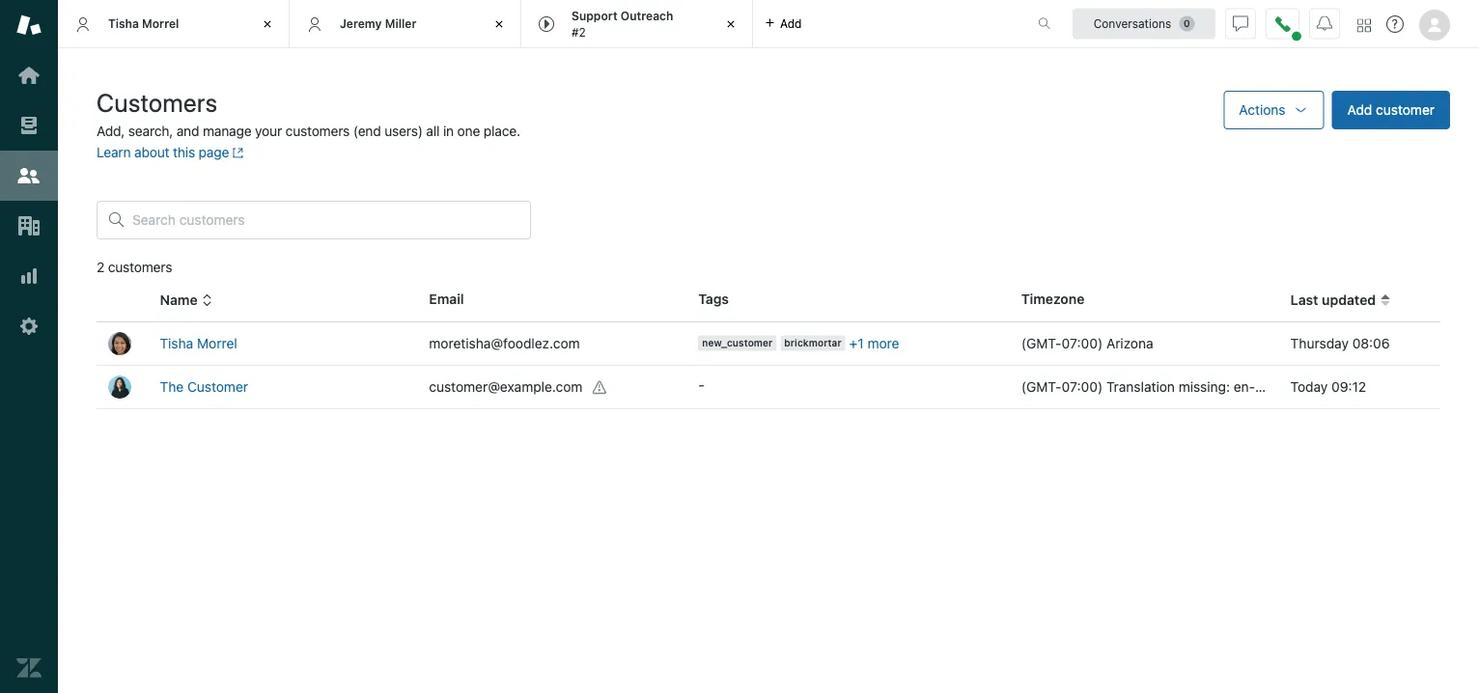 Task type: locate. For each thing, give the bounding box(es) containing it.
09:12
[[1332, 379, 1367, 395]]

unverified email image
[[593, 380, 608, 396]]

0 horizontal spatial customers
[[108, 259, 172, 275]]

actions button
[[1224, 91, 1325, 129]]

0 vertical spatial customers
[[286, 123, 350, 139]]

conversations
[[1094, 17, 1172, 30]]

add
[[780, 17, 802, 30]]

the customer
[[160, 379, 248, 395]]

tisha inside tab
[[108, 17, 139, 30]]

zendesk support image
[[16, 13, 42, 38]]

tisha morrel
[[108, 17, 179, 30], [160, 336, 237, 352]]

0 horizontal spatial morrel
[[142, 17, 179, 30]]

1 horizontal spatial customers
[[286, 123, 350, 139]]

tisha morrel up the customer
[[160, 336, 237, 352]]

1 close image from the left
[[490, 14, 509, 34]]

2 (gmt- from the top
[[1022, 379, 1062, 395]]

brickmortar +1 more
[[785, 335, 900, 351]]

(gmt- down timezone
[[1022, 336, 1062, 352]]

1 horizontal spatial morrel
[[197, 336, 237, 352]]

jeremy miller
[[340, 17, 417, 30]]

(opens in a new tab) image
[[229, 147, 244, 159]]

0 vertical spatial (gmt-
[[1022, 336, 1062, 352]]

1 horizontal spatial close image
[[722, 14, 741, 34]]

main element
[[0, 0, 58, 694]]

+1
[[850, 335, 864, 351]]

tab
[[522, 0, 753, 48]]

tisha up 'customers'
[[108, 17, 139, 30]]

1 vertical spatial morrel
[[197, 336, 237, 352]]

close image left add dropdown button at the top
[[722, 14, 741, 34]]

#2
[[572, 25, 586, 39]]

today 09:12
[[1291, 379, 1367, 395]]

tisha morrel up 'customers'
[[108, 17, 179, 30]]

tab containing support outreach
[[522, 0, 753, 48]]

0 horizontal spatial tisha
[[108, 17, 139, 30]]

jeremy
[[340, 17, 382, 30]]

organizations image
[[16, 213, 42, 239]]

07:00) for arizona
[[1062, 336, 1103, 352]]

translation
[[1107, 379, 1176, 395]]

and
[[177, 123, 199, 139]]

customers image
[[16, 163, 42, 188]]

name button
[[160, 292, 213, 309]]

1 vertical spatial 07:00)
[[1062, 379, 1103, 395]]

customers add, search, and manage your customers (end users) all in one place.
[[97, 87, 520, 139]]

(gmt-
[[1022, 336, 1062, 352], [1022, 379, 1062, 395]]

2 07:00) from the top
[[1062, 379, 1103, 395]]

07:00) left arizona
[[1062, 336, 1103, 352]]

add,
[[97, 123, 125, 139]]

tisha down "name"
[[160, 336, 193, 352]]

close image
[[490, 14, 509, 34], [722, 14, 741, 34]]

your
[[255, 123, 282, 139]]

new_customer
[[702, 337, 773, 349]]

1 07:00) from the top
[[1062, 336, 1103, 352]]

(gmt- down (gmt-07:00) arizona
[[1022, 379, 1062, 395]]

place.
[[484, 123, 520, 139]]

0 vertical spatial morrel
[[142, 17, 179, 30]]

customers right your
[[286, 123, 350, 139]]

arizona
[[1107, 336, 1154, 352]]

0 vertical spatial tisha
[[108, 17, 139, 30]]

tisha
[[108, 17, 139, 30], [160, 336, 193, 352]]

Search customers field
[[132, 212, 519, 229]]

customers right '2'
[[108, 259, 172, 275]]

today
[[1291, 379, 1329, 395]]

more
[[868, 335, 900, 351]]

07:00)
[[1062, 336, 1103, 352], [1062, 379, 1103, 395]]

1 vertical spatial customers
[[108, 259, 172, 275]]

one
[[458, 123, 480, 139]]

(gmt-07:00) translation missing: en-us-x-1.txt.timezone.america_los_an
[[1022, 379, 1480, 395]]

updated
[[1322, 292, 1377, 308]]

tisha morrel link
[[160, 336, 237, 352]]

0 horizontal spatial close image
[[490, 14, 509, 34]]

jeremy miller tab
[[290, 0, 522, 48]]

get started image
[[16, 63, 42, 88]]

actions
[[1240, 102, 1286, 118]]

08:06
[[1353, 336, 1391, 352]]

learn about this page link
[[97, 144, 244, 160]]

customer
[[187, 379, 248, 395]]

customer@example.com
[[429, 378, 583, 394]]

morrel up customer
[[197, 336, 237, 352]]

customers
[[286, 123, 350, 139], [108, 259, 172, 275]]

zendesk products image
[[1358, 19, 1372, 32]]

en-
[[1234, 379, 1256, 395]]

the
[[160, 379, 184, 395]]

(gmt- for (gmt-07:00) arizona
[[1022, 336, 1062, 352]]

0 vertical spatial 07:00)
[[1062, 336, 1103, 352]]

customers inside customers add, search, and manage your customers (end users) all in one place.
[[286, 123, 350, 139]]

x-
[[1280, 379, 1293, 395]]

07:00) down (gmt-07:00) arizona
[[1062, 379, 1103, 395]]

close image left #2
[[490, 14, 509, 34]]

morrel
[[142, 17, 179, 30], [197, 336, 237, 352]]

1 vertical spatial tisha
[[160, 336, 193, 352]]

1 vertical spatial (gmt-
[[1022, 379, 1062, 395]]

1 (gmt- from the top
[[1022, 336, 1062, 352]]

morrel up 'customers'
[[142, 17, 179, 30]]

0 vertical spatial tisha morrel
[[108, 17, 179, 30]]

last updated
[[1291, 292, 1377, 308]]

email
[[429, 291, 464, 307]]

tisha morrel tab
[[58, 0, 290, 48]]



Task type: describe. For each thing, give the bounding box(es) containing it.
name
[[160, 292, 198, 308]]

tabs tab list
[[58, 0, 1018, 48]]

support outreach #2
[[572, 9, 674, 39]]

(gmt-07:00) arizona
[[1022, 336, 1154, 352]]

add button
[[753, 0, 814, 47]]

morrel inside tisha morrel tab
[[142, 17, 179, 30]]

thursday
[[1291, 336, 1349, 352]]

close image inside jeremy miller tab
[[490, 14, 509, 34]]

views image
[[16, 113, 42, 138]]

2
[[97, 259, 104, 275]]

in
[[443, 123, 454, 139]]

thursday 08:06
[[1291, 336, 1391, 352]]

customer
[[1377, 102, 1435, 118]]

learn about this page
[[97, 144, 229, 160]]

1.txt.timezone.america_los_an
[[1293, 379, 1480, 395]]

admin image
[[16, 314, 42, 339]]

outreach
[[621, 9, 674, 23]]

07:00) for translation
[[1062, 379, 1103, 395]]

add customer button
[[1333, 91, 1451, 129]]

reporting image
[[16, 264, 42, 289]]

miller
[[385, 17, 417, 30]]

(gmt- for (gmt-07:00) translation missing: en-us-x-1.txt.timezone.america_los_an
[[1022, 379, 1062, 395]]

manage
[[203, 123, 252, 139]]

customers
[[97, 87, 218, 117]]

tags
[[699, 291, 729, 307]]

add
[[1348, 102, 1373, 118]]

learn
[[97, 144, 131, 160]]

+1 more button
[[850, 335, 900, 352]]

users)
[[385, 123, 423, 139]]

button displays agent's chat status as invisible. image
[[1234, 16, 1249, 31]]

search,
[[128, 123, 173, 139]]

last
[[1291, 292, 1319, 308]]

2 close image from the left
[[722, 14, 741, 34]]

1 vertical spatial tisha morrel
[[160, 336, 237, 352]]

notifications image
[[1318, 16, 1333, 31]]

support
[[572, 9, 618, 23]]

missing:
[[1179, 379, 1231, 395]]

all
[[426, 123, 440, 139]]

this
[[173, 144, 195, 160]]

add customer
[[1348, 102, 1435, 118]]

-
[[699, 377, 705, 393]]

last updated button
[[1291, 292, 1392, 309]]

1 horizontal spatial tisha
[[160, 336, 193, 352]]

us-
[[1256, 379, 1280, 395]]

brickmortar
[[785, 337, 842, 349]]

about
[[134, 144, 169, 160]]

zendesk image
[[16, 656, 42, 681]]

tisha morrel inside tab
[[108, 17, 179, 30]]

close image
[[258, 14, 277, 34]]

moretisha@foodlez.com
[[429, 336, 580, 352]]

2 customers
[[97, 259, 172, 275]]

the customer link
[[160, 379, 248, 395]]

page
[[199, 144, 229, 160]]

timezone
[[1022, 291, 1085, 307]]

conversations button
[[1073, 8, 1216, 39]]

(end
[[353, 123, 381, 139]]

get help image
[[1387, 15, 1404, 33]]



Task type: vqa. For each thing, say whether or not it's contained in the screenshot.
The Customer
yes



